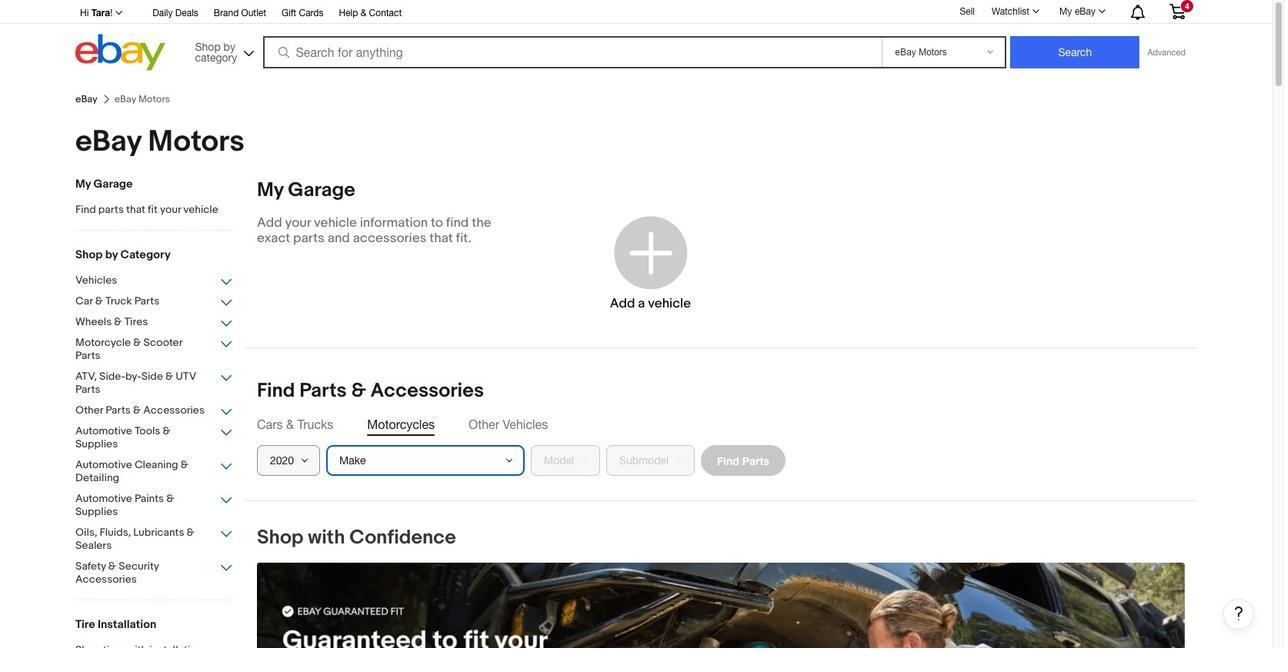 Task type: locate. For each thing, give the bounding box(es) containing it.
by down brand
[[224, 40, 235, 53]]

trucks
[[297, 418, 333, 432]]

1 horizontal spatial accessories
[[143, 404, 205, 417]]

find
[[446, 215, 469, 231]]

0 vertical spatial by
[[224, 40, 235, 53]]

automotive left tools
[[75, 425, 132, 438]]

1 vertical spatial supplies
[[75, 506, 118, 519]]

2 vertical spatial find
[[717, 454, 739, 467]]

0 horizontal spatial your
[[160, 203, 181, 216]]

tires
[[124, 315, 148, 329]]

atv,
[[75, 370, 97, 383]]

None submit
[[1011, 36, 1140, 68]]

parts
[[98, 203, 124, 216], [293, 231, 325, 246]]

4
[[1185, 2, 1190, 11]]

4 link
[[1160, 0, 1195, 22]]

garage
[[94, 177, 133, 192], [288, 179, 355, 202]]

add your vehicle information to find the exact parts and accessories that fit.
[[257, 215, 491, 246]]

vehicle
[[183, 203, 218, 216], [314, 215, 357, 231], [648, 296, 691, 311]]

vehicles
[[75, 274, 117, 287], [503, 418, 548, 432]]

add inside button
[[610, 296, 635, 311]]

add inside add your vehicle information to find the exact parts and accessories that fit.
[[257, 215, 282, 231]]

garage up find parts that fit your vehicle
[[94, 177, 133, 192]]

utv
[[176, 370, 196, 383]]

2 horizontal spatial find
[[717, 454, 739, 467]]

tab list inside ebay motors main content
[[257, 416, 1185, 433]]

0 vertical spatial shop
[[195, 40, 221, 53]]

that left fit
[[126, 203, 145, 216]]

2 horizontal spatial shop
[[257, 526, 304, 550]]

detailing
[[75, 472, 119, 485]]

2 vertical spatial automotive
[[75, 492, 132, 506]]

1 vertical spatial that
[[430, 231, 453, 246]]

find inside button
[[717, 454, 739, 467]]

exact
[[257, 231, 290, 246]]

0 vertical spatial parts
[[98, 203, 124, 216]]

parts inside "link"
[[98, 203, 124, 216]]

your left the and
[[285, 215, 311, 231]]

0 vertical spatial automotive
[[75, 425, 132, 438]]

0 vertical spatial supplies
[[75, 438, 118, 451]]

help & contact link
[[339, 5, 402, 22]]

find parts that fit your vehicle link
[[75, 203, 233, 218]]

1 horizontal spatial parts
[[293, 231, 325, 246]]

category
[[195, 51, 237, 63]]

0 horizontal spatial vehicle
[[183, 203, 218, 216]]

1 horizontal spatial other
[[469, 418, 499, 432]]

to
[[431, 215, 443, 231]]

paints
[[135, 492, 164, 506]]

add for add your vehicle information to find the exact parts and accessories that fit.
[[257, 215, 282, 231]]

1 horizontal spatial shop
[[195, 40, 221, 53]]

help
[[339, 8, 358, 18]]

1 horizontal spatial vehicles
[[503, 418, 548, 432]]

0 vertical spatial accessories
[[370, 379, 484, 403]]

0 vertical spatial that
[[126, 203, 145, 216]]

truck
[[105, 295, 132, 308]]

ebay
[[1075, 6, 1096, 17], [75, 93, 97, 105], [75, 124, 141, 160]]

1 vertical spatial parts
[[293, 231, 325, 246]]

0 vertical spatial add
[[257, 215, 282, 231]]

0 horizontal spatial add
[[257, 215, 282, 231]]

1 vertical spatial automotive
[[75, 459, 132, 472]]

that left fit.
[[430, 231, 453, 246]]

help & contact
[[339, 8, 402, 18]]

shop down brand
[[195, 40, 221, 53]]

0 vertical spatial other
[[75, 404, 103, 417]]

and
[[328, 231, 350, 246]]

ebay link
[[75, 93, 97, 105]]

a
[[638, 296, 645, 311]]

daily
[[153, 8, 173, 18]]

1 vertical spatial add
[[610, 296, 635, 311]]

1 vertical spatial find
[[257, 379, 295, 403]]

lubricants
[[133, 526, 184, 539]]

0 vertical spatial find
[[75, 203, 96, 216]]

advanced
[[1148, 48, 1186, 57]]

1 horizontal spatial find
[[257, 379, 295, 403]]

daily deals link
[[153, 5, 198, 22]]

shop
[[195, 40, 221, 53], [75, 248, 103, 262], [257, 526, 304, 550]]

2 vertical spatial accessories
[[75, 573, 137, 586]]

my up exact
[[257, 179, 284, 202]]

0 horizontal spatial find
[[75, 203, 96, 216]]

supplies up oils,
[[75, 506, 118, 519]]

vehicles inside tab list
[[503, 418, 548, 432]]

shop up 'car'
[[75, 248, 103, 262]]

2 horizontal spatial vehicle
[[648, 296, 691, 311]]

1 horizontal spatial by
[[224, 40, 235, 53]]

tire installation
[[75, 618, 156, 633]]

Search for anything text field
[[265, 38, 879, 67]]

0 horizontal spatial vehicles
[[75, 274, 117, 287]]

my garage up find parts that fit your vehicle
[[75, 177, 133, 192]]

your right fit
[[160, 203, 181, 216]]

tab list
[[257, 416, 1185, 433]]

add left the and
[[257, 215, 282, 231]]

2 vertical spatial ebay
[[75, 124, 141, 160]]

add
[[257, 215, 282, 231], [610, 296, 635, 311]]

vehicle right fit
[[183, 203, 218, 216]]

tab list containing cars & trucks
[[257, 416, 1185, 433]]

that
[[126, 203, 145, 216], [430, 231, 453, 246]]

cars & trucks
[[257, 418, 333, 432]]

that inside add your vehicle information to find the exact parts and accessories that fit.
[[430, 231, 453, 246]]

0 horizontal spatial shop
[[75, 248, 103, 262]]

automotive down detailing
[[75, 492, 132, 506]]

vehicle inside button
[[648, 296, 691, 311]]

by inside ebay motors main content
[[105, 248, 118, 262]]

&
[[361, 8, 367, 18], [95, 295, 103, 308], [114, 315, 122, 329], [133, 336, 141, 349], [165, 370, 173, 383], [351, 379, 366, 403], [133, 404, 141, 417], [286, 418, 294, 432], [163, 425, 171, 438], [181, 459, 188, 472], [166, 492, 174, 506], [187, 526, 195, 539], [108, 560, 116, 573]]

my
[[1060, 6, 1072, 17], [75, 177, 91, 192], [257, 179, 284, 202]]

accessories up the motorcycles
[[370, 379, 484, 403]]

1 horizontal spatial vehicle
[[314, 215, 357, 231]]

parts inside add your vehicle information to find the exact parts and accessories that fit.
[[293, 231, 325, 246]]

my right watchlist link
[[1060, 6, 1072, 17]]

1 vertical spatial by
[[105, 248, 118, 262]]

accessories down atv, side-by-side & utv parts dropdown button
[[143, 404, 205, 417]]

add left a
[[610, 296, 635, 311]]

shop left with
[[257, 526, 304, 550]]

3 automotive from the top
[[75, 492, 132, 506]]

vehicle inside add your vehicle information to find the exact parts and accessories that fit.
[[314, 215, 357, 231]]

gift cards link
[[282, 5, 324, 22]]

my garage
[[75, 177, 133, 192], [257, 179, 355, 202]]

None text field
[[257, 563, 1185, 649]]

0 vertical spatial vehicles
[[75, 274, 117, 287]]

vehicle right a
[[648, 296, 691, 311]]

1 horizontal spatial add
[[610, 296, 635, 311]]

other inside vehicles car & truck parts wheels & tires motorcycle & scooter parts atv, side-by-side & utv parts other parts & accessories automotive tools & supplies automotive cleaning & detailing automotive paints & supplies oils, fluids, lubricants & sealers safety & security accessories
[[75, 404, 103, 417]]

my up find parts that fit your vehicle
[[75, 177, 91, 192]]

2 horizontal spatial my
[[1060, 6, 1072, 17]]

parts
[[134, 295, 159, 308], [75, 349, 100, 362], [299, 379, 347, 403], [75, 383, 100, 396], [106, 404, 131, 417], [742, 454, 769, 467]]

by inside shop by category
[[224, 40, 235, 53]]

vehicle left information
[[314, 215, 357, 231]]

accessories down sealers
[[75, 573, 137, 586]]

2 vertical spatial shop
[[257, 526, 304, 550]]

vehicle for add your vehicle information to find the exact parts and accessories that fit.
[[314, 215, 357, 231]]

supplies
[[75, 438, 118, 451], [75, 506, 118, 519]]

0 horizontal spatial parts
[[98, 203, 124, 216]]

1 vertical spatial shop
[[75, 248, 103, 262]]

shop by category button
[[188, 34, 257, 67]]

shop for shop by category
[[195, 40, 221, 53]]

parts left the and
[[293, 231, 325, 246]]

1 horizontal spatial my
[[257, 179, 284, 202]]

0 horizontal spatial that
[[126, 203, 145, 216]]

supplies up detailing
[[75, 438, 118, 451]]

guaranteed to fit your ride, every time image
[[257, 563, 1185, 649]]

0 horizontal spatial by
[[105, 248, 118, 262]]

by
[[224, 40, 235, 53], [105, 248, 118, 262]]

1 vertical spatial ebay
[[75, 93, 97, 105]]

parts left fit
[[98, 203, 124, 216]]

0 horizontal spatial other
[[75, 404, 103, 417]]

your inside add your vehicle information to find the exact parts and accessories that fit.
[[285, 215, 311, 231]]

1 horizontal spatial that
[[430, 231, 453, 246]]

1 supplies from the top
[[75, 438, 118, 451]]

automotive left cleaning
[[75, 459, 132, 472]]

my ebay
[[1060, 6, 1096, 17]]

find parts button
[[701, 446, 786, 476]]

my garage up exact
[[257, 179, 355, 202]]

0 horizontal spatial my garage
[[75, 177, 133, 192]]

ebay for ebay motors
[[75, 124, 141, 160]]

other
[[75, 404, 103, 417], [469, 418, 499, 432]]

none text field inside ebay motors main content
[[257, 563, 1185, 649]]

my inside account "navigation"
[[1060, 6, 1072, 17]]

garage up the and
[[288, 179, 355, 202]]

0 vertical spatial ebay
[[1075, 6, 1096, 17]]

the
[[472, 215, 491, 231]]

1 horizontal spatial your
[[285, 215, 311, 231]]

by left category at the top
[[105, 248, 118, 262]]

accessories
[[353, 231, 427, 246]]

1 vertical spatial vehicles
[[503, 418, 548, 432]]

shop inside shop by category
[[195, 40, 221, 53]]

hi tara !
[[80, 7, 113, 18]]

car & truck parts button
[[75, 295, 233, 309]]

find inside "link"
[[75, 203, 96, 216]]

tools
[[135, 425, 160, 438]]



Task type: describe. For each thing, give the bounding box(es) containing it.
deals
[[175, 8, 198, 18]]

add a vehicle image
[[610, 212, 691, 293]]

shop for shop with confidence
[[257, 526, 304, 550]]

information
[[360, 215, 428, 231]]

add a vehicle
[[610, 296, 691, 311]]

find for find parts
[[717, 454, 739, 467]]

ebay motors
[[75, 124, 245, 160]]

none submit inside 'shop by category' banner
[[1011, 36, 1140, 68]]

!
[[110, 8, 113, 18]]

wheels & tires button
[[75, 315, 233, 330]]

other parts & accessories button
[[75, 404, 233, 419]]

2 horizontal spatial accessories
[[370, 379, 484, 403]]

car
[[75, 295, 93, 308]]

add a vehicle button
[[555, 194, 746, 332]]

1 horizontal spatial garage
[[288, 179, 355, 202]]

add for add a vehicle
[[610, 296, 635, 311]]

vehicles button
[[75, 274, 233, 289]]

brand
[[214, 8, 239, 18]]

sell
[[960, 6, 975, 17]]

atv, side-by-side & utv parts button
[[75, 370, 233, 398]]

find parts that fit your vehicle
[[75, 203, 218, 216]]

automotive cleaning & detailing button
[[75, 459, 233, 486]]

oils, fluids, lubricants & sealers button
[[75, 526, 233, 554]]

contact
[[369, 8, 402, 18]]

motorcycle
[[75, 336, 131, 349]]

installation
[[98, 618, 156, 633]]

side
[[141, 370, 163, 383]]

find parts
[[717, 454, 769, 467]]

help, opens dialogs image
[[1231, 606, 1247, 622]]

shop with confidence
[[257, 526, 456, 550]]

0 horizontal spatial accessories
[[75, 573, 137, 586]]

ebay motors main content
[[63, 87, 1254, 649]]

tara
[[91, 7, 110, 18]]

watchlist
[[992, 6, 1030, 17]]

ebay for ebay
[[75, 93, 97, 105]]

vehicles inside vehicles car & truck parts wheels & tires motorcycle & scooter parts atv, side-by-side & utv parts other parts & accessories automotive tools & supplies automotive cleaning & detailing automotive paints & supplies oils, fluids, lubricants & sealers safety & security accessories
[[75, 274, 117, 287]]

automotive paints & supplies button
[[75, 492, 233, 520]]

shop by category banner
[[72, 0, 1197, 75]]

motors
[[148, 124, 245, 160]]

other vehicles
[[469, 418, 548, 432]]

oils,
[[75, 526, 97, 539]]

sealers
[[75, 539, 112, 553]]

fit.
[[456, 231, 472, 246]]

cards
[[299, 8, 324, 18]]

vehicle inside "link"
[[183, 203, 218, 216]]

fit
[[148, 203, 158, 216]]

2 supplies from the top
[[75, 506, 118, 519]]

& inside account "navigation"
[[361, 8, 367, 18]]

by-
[[125, 370, 141, 383]]

gift cards
[[282, 8, 324, 18]]

by for category
[[105, 248, 118, 262]]

1 horizontal spatial my garage
[[257, 179, 355, 202]]

hi
[[80, 8, 89, 18]]

with
[[308, 526, 345, 550]]

advanced link
[[1140, 37, 1193, 68]]

cleaning
[[135, 459, 178, 472]]

0 horizontal spatial my
[[75, 177, 91, 192]]

0 horizontal spatial garage
[[94, 177, 133, 192]]

gift
[[282, 8, 296, 18]]

security
[[119, 560, 159, 573]]

find parts & accessories
[[257, 379, 484, 403]]

shop by category
[[75, 248, 171, 262]]

automotive tools & supplies button
[[75, 425, 233, 452]]

motorcycles
[[367, 418, 435, 432]]

fluids,
[[100, 526, 131, 539]]

safety & security accessories button
[[75, 560, 233, 588]]

daily deals
[[153, 8, 198, 18]]

1 vertical spatial accessories
[[143, 404, 205, 417]]

1 vertical spatial other
[[469, 418, 499, 432]]

your inside "link"
[[160, 203, 181, 216]]

watchlist link
[[983, 2, 1047, 21]]

motorcycle & scooter parts button
[[75, 336, 233, 364]]

1 automotive from the top
[[75, 425, 132, 438]]

shop for shop by category
[[75, 248, 103, 262]]

brand outlet
[[214, 8, 266, 18]]

that inside "link"
[[126, 203, 145, 216]]

confidence
[[350, 526, 456, 550]]

side-
[[99, 370, 125, 383]]

by for category
[[224, 40, 235, 53]]

sell link
[[953, 6, 982, 17]]

my ebay link
[[1051, 2, 1113, 21]]

parts inside find parts button
[[742, 454, 769, 467]]

vehicles car & truck parts wheels & tires motorcycle & scooter parts atv, side-by-side & utv parts other parts & accessories automotive tools & supplies automotive cleaning & detailing automotive paints & supplies oils, fluids, lubricants & sealers safety & security accessories
[[75, 274, 205, 586]]

2 automotive from the top
[[75, 459, 132, 472]]

account navigation
[[72, 0, 1197, 24]]

wheels
[[75, 315, 112, 329]]

outlet
[[241, 8, 266, 18]]

category
[[120, 248, 171, 262]]

find for find parts & accessories
[[257, 379, 295, 403]]

safety
[[75, 560, 106, 573]]

shop by category
[[195, 40, 237, 63]]

ebay inside account "navigation"
[[1075, 6, 1096, 17]]

tire
[[75, 618, 95, 633]]

vehicle for add a vehicle
[[648, 296, 691, 311]]

brand outlet link
[[214, 5, 266, 22]]

cars
[[257, 418, 283, 432]]

find for find parts that fit your vehicle
[[75, 203, 96, 216]]

scooter
[[143, 336, 182, 349]]



Task type: vqa. For each thing, say whether or not it's contained in the screenshot.
- inside 13" Aluminum Outdoor Lantern Candle Holder Dark Silver - Smith & Hawken
no



